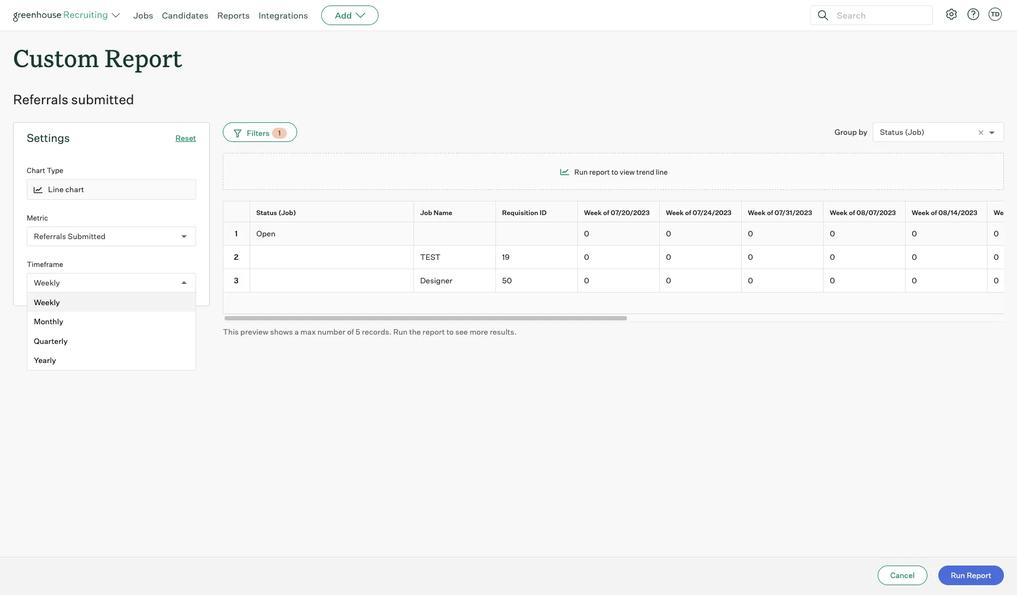 Task type: describe. For each thing, give the bounding box(es) containing it.
filter image
[[232, 129, 242, 138]]

1 horizontal spatial 1
[[278, 129, 281, 137]]

line chart
[[48, 185, 84, 194]]

2 cell
[[223, 246, 250, 269]]

group by
[[835, 127, 868, 137]]

candidates
[[162, 10, 209, 21]]

referrals submitted
[[13, 91, 134, 108]]

chart
[[65, 185, 84, 194]]

this preview shows a max number of 5 records. run the report to see more results.
[[223, 327, 517, 336]]

reset
[[176, 133, 196, 143]]

line
[[48, 185, 64, 194]]

cancel
[[891, 571, 915, 580]]

timeframe
[[27, 260, 63, 269]]

2
[[234, 253, 239, 262]]

Search text field
[[835, 7, 923, 23]]

candidates link
[[162, 10, 209, 21]]

week of 07/24/2023
[[666, 209, 732, 217]]

integrations link
[[259, 10, 308, 21]]

monthly
[[34, 317, 63, 326]]

status inside 'column header'
[[256, 209, 277, 217]]

1 inside 1 cell
[[235, 229, 238, 238]]

week of 07/31/2023 column header
[[742, 202, 826, 225]]

week for week of 07/24/2023
[[666, 209, 684, 217]]

chart
[[27, 166, 45, 175]]

0 vertical spatial status (job)
[[881, 128, 925, 137]]

quarterly
[[34, 337, 68, 346]]

week for week of 07/20/2023
[[584, 209, 602, 217]]

job
[[420, 209, 433, 217]]

open
[[256, 229, 276, 238]]

filters
[[247, 128, 270, 138]]

50
[[502, 276, 512, 285]]

by
[[859, 127, 868, 137]]

of for 08/14/2023
[[932, 209, 938, 217]]

3
[[234, 276, 239, 285]]

week for week of
[[994, 209, 1012, 217]]

custom report
[[13, 42, 182, 74]]

week of 07/20/2023
[[584, 209, 650, 217]]

results.
[[490, 327, 517, 336]]

requisition
[[502, 209, 539, 217]]

0 vertical spatial report
[[590, 168, 610, 177]]

reports
[[217, 10, 250, 21]]

report for run report
[[967, 571, 992, 580]]

cell down status (job) 'column header'
[[250, 246, 414, 269]]

submitted
[[68, 232, 106, 241]]

row containing status (job)
[[223, 201, 1018, 225]]

week of 08/07/2023 column header
[[824, 202, 908, 225]]

a
[[295, 327, 299, 336]]

week of 07/20/2023 column header
[[578, 202, 662, 225]]

group
[[835, 127, 858, 137]]

1 weekly from the top
[[34, 278, 60, 287]]

1 horizontal spatial (job)
[[906, 128, 925, 137]]

5
[[356, 327, 360, 336]]

requisition id
[[502, 209, 547, 217]]

0 vertical spatial to
[[612, 168, 619, 177]]

submitted
[[71, 91, 134, 108]]

07/24/2023
[[693, 209, 732, 217]]

name
[[434, 209, 453, 217]]

requisition id column header
[[496, 202, 580, 225]]



Task type: vqa. For each thing, say whether or not it's contained in the screenshot.
bottom Status
yes



Task type: locate. For each thing, give the bounding box(es) containing it.
reset link
[[176, 133, 196, 143]]

td button
[[987, 5, 1005, 23]]

3 week from the left
[[748, 209, 766, 217]]

line
[[656, 168, 668, 177]]

week of 08/07/2023
[[830, 209, 897, 217]]

row containing 1
[[223, 222, 1018, 246]]

status (job) column header
[[250, 202, 417, 225]]

to left view
[[612, 168, 619, 177]]

0 horizontal spatial report
[[105, 42, 182, 74]]

max
[[301, 327, 316, 336]]

the
[[410, 327, 421, 336]]

2 week from the left
[[666, 209, 684, 217]]

07/31/2023
[[775, 209, 813, 217]]

number
[[318, 327, 346, 336]]

0 vertical spatial report
[[105, 42, 182, 74]]

3 cell
[[223, 269, 250, 293]]

1 vertical spatial status
[[256, 209, 277, 217]]

referrals submitted
[[34, 232, 106, 241]]

status (job) inside 'column header'
[[256, 209, 296, 217]]

of for 07/24/2023
[[686, 209, 692, 217]]

1 horizontal spatial report
[[967, 571, 992, 580]]

2 weekly from the top
[[34, 298, 60, 307]]

1 week from the left
[[584, 209, 602, 217]]

shows
[[270, 327, 293, 336]]

cell up number
[[250, 269, 414, 293]]

metric
[[27, 214, 48, 222]]

report for custom report
[[105, 42, 182, 74]]

0 horizontal spatial (job)
[[279, 209, 296, 217]]

week for week of 08/14/2023
[[912, 209, 930, 217]]

cell down id
[[496, 222, 578, 246]]

week of 07/24/2023 column header
[[660, 202, 744, 225]]

08/07/2023
[[857, 209, 897, 217]]

run report to view trend line
[[575, 168, 668, 177]]

week of
[[994, 209, 1018, 217]]

referrals up settings
[[13, 91, 68, 108]]

column header
[[223, 202, 253, 225]]

1 right the filters
[[278, 129, 281, 137]]

1 vertical spatial status (job)
[[256, 209, 296, 217]]

4 week from the left
[[830, 209, 848, 217]]

row containing 2
[[223, 246, 1018, 269]]

week
[[584, 209, 602, 217], [666, 209, 684, 217], [748, 209, 766, 217], [830, 209, 848, 217], [912, 209, 930, 217], [994, 209, 1012, 217]]

(job) inside 'column header'
[[279, 209, 296, 217]]

of inside column header
[[686, 209, 692, 217]]

3 row from the top
[[223, 246, 1018, 269]]

id
[[540, 209, 547, 217]]

cancel button
[[878, 566, 928, 586]]

status right by at the top right of the page
[[881, 128, 904, 137]]

report left view
[[590, 168, 610, 177]]

test
[[420, 253, 441, 262]]

td
[[991, 10, 1000, 18]]

status (job)
[[881, 128, 925, 137], [256, 209, 296, 217]]

1 vertical spatial referrals
[[34, 232, 66, 241]]

table
[[223, 201, 1018, 314]]

1 vertical spatial report
[[423, 327, 445, 336]]

add button
[[321, 5, 379, 25]]

1 vertical spatial (job)
[[279, 209, 296, 217]]

1 up 2 at the left of page
[[235, 229, 238, 238]]

see
[[456, 327, 468, 336]]

run inside button
[[951, 571, 966, 580]]

job name column header
[[414, 202, 499, 225]]

1 vertical spatial 1
[[235, 229, 238, 238]]

row
[[223, 201, 1018, 225], [223, 222, 1018, 246], [223, 246, 1018, 269], [223, 269, 1018, 293]]

of for 07/31/2023
[[768, 209, 774, 217]]

weekly up monthly on the bottom left of page
[[34, 298, 60, 307]]

of
[[604, 209, 610, 217], [686, 209, 692, 217], [768, 209, 774, 217], [850, 209, 856, 217], [932, 209, 938, 217], [1014, 209, 1018, 217], [347, 327, 354, 336]]

run for run report to view trend line
[[575, 168, 588, 177]]

status up open on the top of the page
[[256, 209, 277, 217]]

referrals for referrals submitted
[[34, 232, 66, 241]]

report
[[105, 42, 182, 74], [967, 571, 992, 580]]

1
[[278, 129, 281, 137], [235, 229, 238, 238]]

2 horizontal spatial run
[[951, 571, 966, 580]]

integrations
[[259, 10, 308, 21]]

1 horizontal spatial status
[[881, 128, 904, 137]]

week right "08/14/2023"
[[994, 209, 1012, 217]]

reports link
[[217, 10, 250, 21]]

report inside button
[[967, 571, 992, 580]]

run
[[575, 168, 588, 177], [393, 327, 408, 336], [951, 571, 966, 580]]

run for run report
[[951, 571, 966, 580]]

0 horizontal spatial status (job)
[[256, 209, 296, 217]]

1 cell
[[223, 222, 250, 246]]

0 horizontal spatial 1
[[235, 229, 238, 238]]

2 row from the top
[[223, 222, 1018, 246]]

5 week from the left
[[912, 209, 930, 217]]

week left 07/31/2023
[[748, 209, 766, 217]]

0 vertical spatial weekly
[[34, 278, 60, 287]]

week left 08/07/2023
[[830, 209, 848, 217]]

0 vertical spatial referrals
[[13, 91, 68, 108]]

records.
[[362, 327, 392, 336]]

1 vertical spatial report
[[967, 571, 992, 580]]

to
[[612, 168, 619, 177], [447, 327, 454, 336]]

report right the at the bottom
[[423, 327, 445, 336]]

preview
[[241, 327, 269, 336]]

1 horizontal spatial run
[[575, 168, 588, 177]]

row containing 3
[[223, 269, 1018, 293]]

0 horizontal spatial report
[[423, 327, 445, 336]]

weekly
[[34, 278, 60, 287], [34, 298, 60, 307]]

job name
[[420, 209, 453, 217]]

add
[[335, 10, 352, 21]]

table containing 1
[[223, 201, 1018, 314]]

status (job) right by at the top right of the page
[[881, 128, 925, 137]]

jobs
[[133, 10, 153, 21]]

trend
[[637, 168, 655, 177]]

1 row from the top
[[223, 201, 1018, 225]]

07/20/2023
[[611, 209, 650, 217]]

6 week from the left
[[994, 209, 1012, 217]]

cell down the name
[[414, 222, 496, 246]]

0 horizontal spatial run
[[393, 327, 408, 336]]

08/14/2023
[[939, 209, 978, 217]]

row group
[[223, 222, 1018, 293]]

week inside column header
[[830, 209, 848, 217]]

1 vertical spatial to
[[447, 327, 454, 336]]

report
[[590, 168, 610, 177], [423, 327, 445, 336]]

0 vertical spatial status
[[881, 128, 904, 137]]

(job)
[[906, 128, 925, 137], [279, 209, 296, 217]]

settings
[[27, 131, 70, 145]]

type
[[47, 166, 63, 175]]

run report
[[951, 571, 992, 580]]

of for 08/07/2023
[[850, 209, 856, 217]]

cell
[[414, 222, 496, 246], [496, 222, 578, 246], [250, 246, 414, 269], [250, 269, 414, 293]]

this
[[223, 327, 239, 336]]

0 vertical spatial run
[[575, 168, 588, 177]]

view
[[620, 168, 635, 177]]

referrals down metric
[[34, 232, 66, 241]]

custom
[[13, 42, 99, 74]]

1 horizontal spatial to
[[612, 168, 619, 177]]

status (job) up open on the top of the page
[[256, 209, 296, 217]]

run report button
[[939, 566, 1005, 586]]

chart type
[[27, 166, 63, 175]]

1 horizontal spatial report
[[590, 168, 610, 177]]

week of 08/14/2023 column header
[[906, 202, 990, 225]]

0 horizontal spatial to
[[447, 327, 454, 336]]

0
[[584, 229, 590, 238], [666, 229, 672, 238], [748, 229, 754, 238], [830, 229, 836, 238], [912, 229, 918, 238], [994, 229, 1000, 238], [584, 253, 590, 262], [666, 253, 672, 262], [748, 253, 754, 262], [830, 253, 836, 262], [912, 253, 918, 262], [994, 253, 1000, 262], [584, 276, 590, 285], [666, 276, 672, 285], [748, 276, 754, 285], [830, 276, 836, 285], [912, 276, 918, 285], [994, 276, 1000, 285]]

weekly down timeframe
[[34, 278, 60, 287]]

configure image
[[946, 8, 959, 21]]

1 horizontal spatial status (job)
[[881, 128, 925, 137]]

week of 07/31/2023
[[748, 209, 813, 217]]

jobs link
[[133, 10, 153, 21]]

yearly
[[34, 356, 56, 365]]

week of 08/14/2023
[[912, 209, 978, 217]]

1 vertical spatial run
[[393, 327, 408, 336]]

0 vertical spatial (job)
[[906, 128, 925, 137]]

2 vertical spatial run
[[951, 571, 966, 580]]

0 horizontal spatial status
[[256, 209, 277, 217]]

week left 07/20/2023
[[584, 209, 602, 217]]

0 vertical spatial 1
[[278, 129, 281, 137]]

week left "08/14/2023"
[[912, 209, 930, 217]]

td button
[[989, 8, 1002, 21]]

week inside column header
[[666, 209, 684, 217]]

greenhouse recruiting image
[[13, 9, 112, 22]]

of inside column header
[[850, 209, 856, 217]]

4 row from the top
[[223, 269, 1018, 293]]

week for week of 08/07/2023
[[830, 209, 848, 217]]

status
[[881, 128, 904, 137], [256, 209, 277, 217]]

week for week of 07/31/2023
[[748, 209, 766, 217]]

referrals for referrals submitted
[[13, 91, 68, 108]]

19
[[502, 253, 510, 262]]

designer
[[420, 276, 453, 285]]

referrals
[[13, 91, 68, 108], [34, 232, 66, 241]]

week left "07/24/2023"
[[666, 209, 684, 217]]

of for 07/20/2023
[[604, 209, 610, 217]]

to left see on the left of the page
[[447, 327, 454, 336]]

more
[[470, 327, 488, 336]]

row group containing 1
[[223, 222, 1018, 293]]

1 vertical spatial weekly
[[34, 298, 60, 307]]



